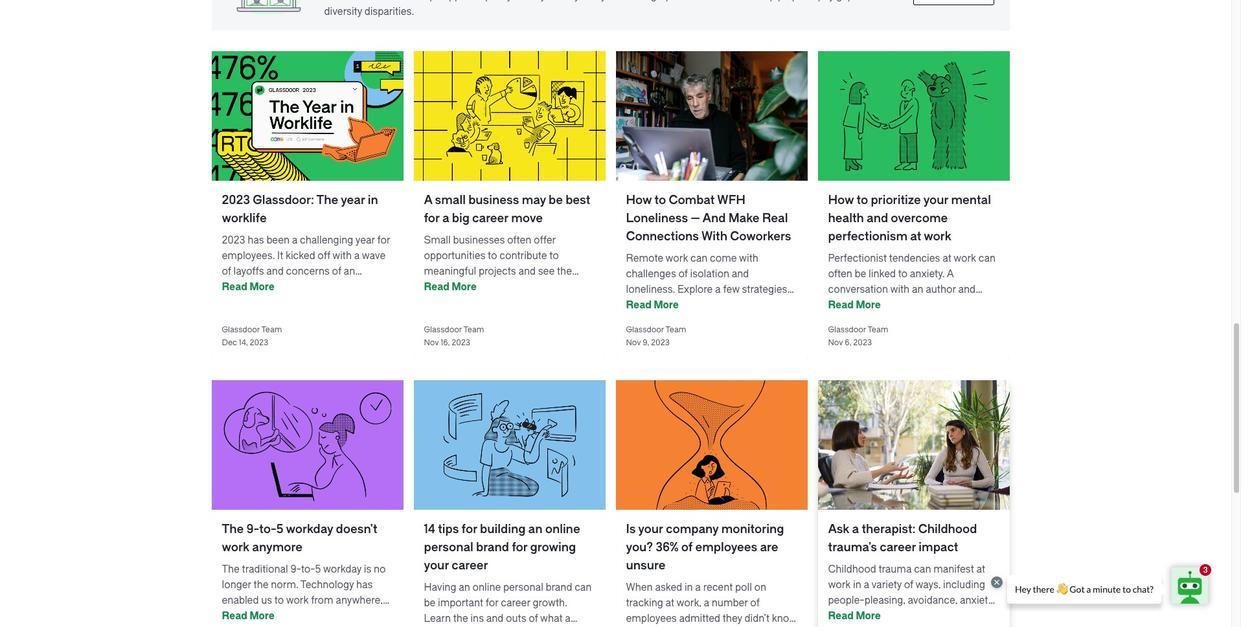 Task type: locate. For each thing, give the bounding box(es) containing it.
0 vertical spatial offer
[[534, 234, 556, 246]]

brand down the building on the bottom left of the page
[[476, 540, 509, 555]]

0 vertical spatial meaningful
[[424, 266, 476, 277]]

2023 inside the glassdoor team nov 9, 2023
[[651, 338, 670, 347]]

3 nov from the left
[[829, 338, 843, 347]]

14 tips for building an online personal brand for growing your career
[[424, 522, 581, 573]]

0 horizontal spatial employees
[[626, 613, 677, 625]]

read more
[[222, 281, 275, 293], [424, 281, 477, 293], [626, 299, 679, 311], [829, 299, 881, 311], [222, 610, 275, 622], [829, 610, 881, 622]]

9,
[[643, 338, 650, 347]]

0 vertical spatial often
[[507, 234, 532, 246]]

nov inside 'glassdoor team nov 6, 2023'
[[829, 338, 843, 347]]

and up manage
[[829, 610, 846, 622]]

a up work,
[[696, 582, 701, 593]]

5 up the anymore
[[277, 522, 284, 536]]

0 vertical spatial are
[[761, 540, 779, 555]]

work inside childhood trauma can manifest at work in a variety of ways, including people-pleasing, avoidance, anxiety, and depression. workers can learn to manage residual trauma...
[[829, 579, 851, 591]]

1 nov from the left
[[424, 338, 439, 347]]

connections
[[722, 299, 780, 311]]

businesses
[[453, 234, 505, 246]]

0 horizontal spatial be
[[424, 597, 436, 609]]

can down direct
[[424, 297, 441, 308]]

0 vertical spatial online
[[545, 522, 581, 536]]

a down "results"
[[468, 297, 473, 308]]

read up topic...
[[829, 299, 854, 311]]

online up growing
[[545, 522, 581, 536]]

2 horizontal spatial in
[[854, 579, 862, 591]]

offer
[[534, 234, 556, 246], [444, 297, 466, 308]]

1 vertical spatial to-
[[301, 564, 315, 575]]

to-
[[259, 522, 277, 536], [301, 564, 315, 575]]

in inside 'when asked in a recent poll on tracking at work, a number of employees admitted they didn't kn'
[[685, 582, 693, 593]]

read down layoffs
[[222, 281, 248, 293]]

0 horizontal spatial offer
[[444, 297, 466, 308]]

nov left the 16,
[[424, 338, 439, 347]]

glassdoor team nov 6, 2023
[[829, 325, 889, 347]]

1 help from the left
[[416, 0, 436, 2]]

small
[[435, 193, 466, 207]]

more up residual
[[856, 610, 881, 622]]

often up contribute
[[507, 234, 532, 246]]

at inside 'when asked in a recent poll on tracking at work, a number of employees admitted they didn't kn'
[[666, 597, 675, 609]]

nov
[[424, 338, 439, 347], [626, 338, 641, 347], [829, 338, 843, 347]]

personal up growth.
[[504, 582, 544, 593]]

career down therapist:
[[880, 540, 917, 555]]

anonymously
[[516, 0, 580, 2]]

support
[[438, 0, 474, 2]]

read for ask a therapist: childhood trauma's career impact
[[829, 610, 854, 622]]

1 horizontal spatial are
[[761, 540, 779, 555]]

from
[[311, 595, 334, 606]]

2 horizontal spatial with
[[891, 284, 910, 295]]

work up the 'people-'
[[829, 579, 851, 591]]

5
[[277, 522, 284, 536], [315, 564, 321, 575]]

more for a small business may be best for a big career move
[[452, 281, 477, 293]]

1 horizontal spatial nov
[[626, 338, 641, 347]]

they
[[555, 281, 578, 293]]

health
[[829, 211, 865, 225]]

0 horizontal spatial brand
[[476, 540, 509, 555]]

3 glassdoor from the left
[[626, 325, 664, 334]]

2023 inside 'glassdoor team nov 6, 2023'
[[854, 338, 872, 347]]

the right the expert
[[979, 299, 994, 311]]

0 horizontal spatial with
[[333, 250, 352, 262]]

meaningful inside small businesses often offer opportunities to contribute to meaningful projects and see the direct results of your efforts. they can offer a dynamic and...
[[424, 266, 476, 277]]

0 vertical spatial 5
[[277, 522, 284, 536]]

a inside childhood trauma can manifest at work in a variety of ways, including people-pleasing, avoidance, anxiety, and depression. workers can learn to manage residual trauma...
[[864, 579, 870, 591]]

2023 for 2023 glassdoor: the year in worklife
[[250, 338, 268, 347]]

the inside 2023 glassdoor: the year in worklife
[[317, 193, 339, 207]]

year up "wave"
[[356, 234, 375, 246]]

employees.
[[222, 250, 275, 262]]

and inside having an online personal brand can be important for career growth. learn the ins and outs of what
[[487, 613, 504, 625]]

with up who's
[[891, 284, 910, 295]]

recent
[[704, 582, 733, 593]]

workers
[[904, 610, 942, 622]]

1 vertical spatial a
[[947, 268, 954, 280]]

of up didn't
[[751, 597, 760, 609]]

disparities.
[[365, 6, 414, 17]]

an inside 14 tips for building an online personal brand for growing your career
[[529, 522, 543, 536]]

your right add
[[601, 0, 622, 2]]

trauma's
[[829, 540, 878, 555]]

read for a small business may be best for a big career move
[[424, 281, 450, 293]]

1 horizontal spatial 5
[[315, 564, 321, 575]]

glassdoor up 9,
[[626, 325, 664, 334]]

weakening...
[[222, 297, 279, 308]]

an inside 2023 has been a challenging year for employees. it kicked off with a wave of layoffs and concerns of an imminent recession. the weakening...
[[344, 266, 355, 277]]

at left any
[[222, 610, 231, 622]]

glassdoor inside glassdoor team nov 16, 2023
[[424, 325, 462, 334]]

for inside a small business may be best for a big career move
[[424, 211, 440, 225]]

0 horizontal spatial personal
[[424, 540, 474, 555]]

1 vertical spatial 5
[[315, 564, 321, 575]]

can down growing
[[575, 582, 592, 593]]

team inside glassdoor team nov 16, 2023
[[464, 325, 484, 334]]

1 team from the left
[[262, 325, 282, 334]]

team inside 'glassdoor team nov 6, 2023'
[[868, 325, 889, 334]]

having
[[424, 582, 457, 593]]

1 horizontal spatial a
[[947, 268, 954, 280]]

more up maintain
[[654, 299, 679, 311]]

how inside how to prioritize your mental health and overcome perfectionism at work
[[829, 193, 854, 207]]

can inside perfectionist tendencies at work can often be linked to anxiety. a conversation with an author and podcast host who's an expert on the topic...
[[979, 253, 996, 264]]

has up employees.
[[248, 234, 264, 246]]

a right ask
[[853, 522, 860, 536]]

of inside is your company monitoring you? 36% of employees are unsure
[[682, 540, 693, 555]]

an up growing
[[529, 522, 543, 536]]

glassdoor for how to prioritize your mental health and overcome perfectionism at work
[[829, 325, 867, 334]]

36%
[[656, 540, 679, 555]]

5 inside 'the traditional 9-to-5 workday is no longer the norm. technology has enabled us to work from anywhere, at any time, and employers are increasingly...'
[[315, 564, 321, 575]]

1 vertical spatial employees
[[626, 613, 677, 625]]

coworkers
[[731, 229, 792, 243]]

more for 2023 glassdoor: the year in worklife
[[250, 281, 275, 293]]

offer up contribute
[[534, 234, 556, 246]]

how up health
[[829, 193, 854, 207]]

an up important
[[459, 582, 470, 593]]

2023 right 14,
[[250, 338, 268, 347]]

the up traditional in the left of the page
[[222, 522, 244, 536]]

1 horizontal spatial childhood
[[919, 522, 978, 536]]

team down the host on the top of page
[[868, 325, 889, 334]]

1 vertical spatial on
[[755, 582, 767, 593]]

a inside perfectionist tendencies at work can often be linked to anxiety. a conversation with an author and podcast host who's an expert on the topic...
[[947, 268, 954, 280]]

building
[[480, 522, 526, 536]]

and up perfectionism
[[867, 211, 889, 225]]

1 vertical spatial offer
[[444, 297, 466, 308]]

9- up norm.
[[291, 564, 301, 575]]

more
[[250, 281, 275, 293], [452, 281, 477, 293], [654, 299, 679, 311], [856, 299, 881, 311], [250, 610, 275, 622], [856, 610, 881, 622]]

1 vertical spatial meaningful
[[667, 299, 720, 311]]

1 horizontal spatial has
[[356, 579, 373, 591]]

seconds
[[362, 0, 402, 2]]

wave
[[362, 250, 386, 262]]

2023 inside glassdoor team nov 16, 2023
[[452, 338, 471, 347]]

to inside how to combat wfh loneliness — and make real connections with coworkers
[[655, 193, 666, 207]]

a left big
[[443, 211, 450, 225]]

1 vertical spatial are
[[348, 610, 362, 622]]

0 horizontal spatial 5
[[277, 522, 284, 536]]

and down foster
[[626, 315, 644, 326]]

to right learn
[[989, 610, 999, 622]]

and...
[[518, 297, 543, 308]]

the inside the 9-to-5 workday doesn't work anymore
[[222, 522, 244, 536]]

2023 right 6,
[[854, 338, 872, 347]]

0 horizontal spatial often
[[507, 234, 532, 246]]

read more down layoffs
[[222, 281, 275, 293]]

business
[[469, 193, 519, 207]]

dynamic
[[476, 297, 515, 308]]

1 vertical spatial online
[[473, 582, 501, 593]]

1 horizontal spatial help
[[756, 0, 776, 2]]

read left "results"
[[424, 281, 450, 293]]

offer down "results"
[[444, 297, 466, 308]]

0 horizontal spatial has
[[248, 234, 264, 246]]

year
[[341, 193, 365, 207], [356, 234, 375, 246]]

2 help from the left
[[756, 0, 776, 2]]

are down anywhere,
[[348, 610, 362, 622]]

and right the time,
[[277, 610, 294, 622]]

career up outs
[[501, 597, 531, 609]]

1 vertical spatial often
[[829, 268, 853, 280]]

0 vertical spatial brand
[[476, 540, 509, 555]]

0 vertical spatial on
[[965, 299, 977, 311]]

read more down conversation
[[829, 299, 881, 311]]

1 vertical spatial personal
[[504, 582, 544, 593]]

2 glassdoor from the left
[[424, 325, 462, 334]]

can left learn
[[944, 610, 961, 622]]

team inside glassdoor team dec 14, 2023
[[262, 325, 282, 334]]

nov inside the glassdoor team nov 9, 2023
[[626, 338, 641, 347]]

the down traditional in the left of the page
[[254, 579, 269, 591]]

meaningful
[[424, 266, 476, 277], [667, 299, 720, 311]]

results
[[453, 281, 484, 293]]

1 vertical spatial year
[[356, 234, 375, 246]]

with inside perfectionist tendencies at work can often be linked to anxiety. a conversation with an author and podcast host who's an expert on the topic...
[[891, 284, 910, 295]]

often
[[507, 234, 532, 246], [829, 268, 853, 280]]

1 horizontal spatial with
[[740, 253, 759, 264]]

overcome
[[891, 211, 948, 225]]

to up health
[[857, 193, 869, 207]]

1 vertical spatial 9-
[[291, 564, 301, 575]]

for down the building on the bottom left of the page
[[512, 540, 528, 555]]

of left "ways,"
[[905, 579, 914, 591]]

projects
[[479, 266, 516, 277]]

1 horizontal spatial to-
[[301, 564, 315, 575]]

brand inside having an online personal brand can be important for career growth. learn the ins and outs of what
[[546, 582, 573, 593]]

can inside small businesses often offer opportunities to contribute to meaningful projects and see the direct results of your efforts. they can offer a dynamic and...
[[424, 297, 441, 308]]

1 horizontal spatial brand
[[546, 582, 573, 593]]

to up loneliness
[[655, 193, 666, 207]]

glassdoor inside 'glassdoor team nov 6, 2023'
[[829, 325, 867, 334]]

a inside ask a therapist: childhood trauma's career impact
[[853, 522, 860, 536]]

your up having
[[424, 558, 449, 573]]

4 glassdoor from the left
[[829, 325, 867, 334]]

1 vertical spatial be
[[855, 268, 867, 280]]

1 horizontal spatial often
[[829, 268, 853, 280]]

nov inside glassdoor team nov 16, 2023
[[424, 338, 439, 347]]

1 horizontal spatial in
[[685, 582, 693, 593]]

career inside 14 tips for building an online personal brand for growing your career
[[452, 558, 488, 573]]

team inside the glassdoor team nov 9, 2023
[[666, 325, 687, 334]]

a up admitted
[[704, 597, 710, 609]]

worklife
[[222, 211, 267, 225]]

2 how from the left
[[829, 193, 854, 207]]

2 team from the left
[[464, 325, 484, 334]]

2 nov from the left
[[626, 338, 641, 347]]

3 team from the left
[[666, 325, 687, 334]]

0 vertical spatial 9-
[[247, 522, 259, 536]]

online up important
[[473, 582, 501, 593]]

30
[[348, 0, 360, 2]]

big
[[452, 211, 470, 225]]

and inside small businesses often offer opportunities to contribute to meaningful projects and see the direct results of your efforts. they can offer a dynamic and...
[[519, 266, 536, 277]]

0 vertical spatial workday
[[286, 522, 333, 536]]

read more for a small business may be best for a big career move
[[424, 281, 477, 293]]

for
[[424, 211, 440, 225], [378, 234, 390, 246], [462, 522, 478, 536], [512, 540, 528, 555], [486, 597, 499, 609]]

to right information
[[744, 0, 754, 2]]

2023 for how to combat wfh loneliness — and make real connections with coworkers
[[651, 338, 670, 347]]

technology
[[301, 579, 354, 591]]

to inside childhood trauma can manifest at work in a variety of ways, including people-pleasing, avoidance, anxiety, and depression. workers can learn to manage residual trauma...
[[989, 610, 999, 622]]

challenging
[[300, 234, 353, 246]]

0 horizontal spatial on
[[755, 582, 767, 593]]

the down important
[[454, 613, 468, 625]]

2 vertical spatial be
[[424, 597, 436, 609]]

can down mental
[[979, 253, 996, 264]]

0 horizontal spatial childhood
[[829, 564, 877, 575]]

tracking
[[626, 597, 664, 609]]

employees
[[696, 540, 758, 555], [626, 613, 677, 625]]

a inside small businesses often offer opportunities to contribute to meaningful projects and see the direct results of your efforts. they can offer a dynamic and...
[[468, 297, 473, 308]]

0 vertical spatial to-
[[259, 522, 277, 536]]

0 vertical spatial childhood
[[919, 522, 978, 536]]

how
[[626, 193, 652, 207], [829, 193, 854, 207]]

0 horizontal spatial nov
[[424, 338, 439, 347]]

0 horizontal spatial meaningful
[[424, 266, 476, 277]]

at down overcome
[[911, 229, 922, 243]]

small businesses often offer opportunities to contribute to meaningful projects and see the direct results of your efforts. they can offer a dynamic and...
[[424, 234, 578, 308]]

help left pinpoint
[[756, 0, 776, 2]]

take 30 seconds to help support equality. anonymously add your demographic information to help pinpoint pay gaps and diversity disparities.
[[324, 0, 879, 17]]

ask a therapist: childhood trauma's career impact
[[829, 522, 978, 555]]

meaningful down explore
[[667, 299, 720, 311]]

read more for how to prioritize your mental health and overcome perfectionism at work
[[829, 299, 881, 311]]

for up the small
[[424, 211, 440, 225]]

and right ins
[[487, 613, 504, 625]]

career
[[473, 211, 509, 225], [880, 540, 917, 555], [452, 558, 488, 573], [501, 597, 531, 609]]

dec
[[222, 338, 237, 347]]

read more up manage
[[829, 610, 881, 622]]

0 horizontal spatial how
[[626, 193, 652, 207]]

an down challenging
[[344, 266, 355, 277]]

demographic
[[624, 0, 686, 2]]

growing
[[531, 540, 576, 555]]

your inside how to prioritize your mental health and overcome perfectionism at work
[[924, 193, 949, 207]]

1 horizontal spatial 9-
[[291, 564, 301, 575]]

how inside how to combat wfh loneliness — and make real connections with coworkers
[[626, 193, 652, 207]]

they
[[723, 613, 743, 625]]

childhood down trauma's
[[829, 564, 877, 575]]

in up the 'people-'
[[854, 579, 862, 591]]

for inside 2023 has been a challenging year for employees. it kicked off with a wave of layoffs and concerns of an imminent recession. the weakening...
[[378, 234, 390, 246]]

1 horizontal spatial employees
[[696, 540, 758, 555]]

0 vertical spatial be
[[549, 193, 563, 207]]

team for how to combat wfh loneliness — and make real connections with coworkers
[[666, 325, 687, 334]]

at
[[911, 229, 922, 243], [943, 253, 952, 264], [977, 564, 986, 575], [666, 597, 675, 609], [222, 610, 231, 622]]

1 how from the left
[[626, 193, 652, 207]]

and up the expert
[[959, 284, 976, 295]]

1 glassdoor from the left
[[222, 325, 260, 334]]

a up author
[[947, 268, 954, 280]]

1 horizontal spatial on
[[965, 299, 977, 311]]

1 horizontal spatial offer
[[534, 234, 556, 246]]

contribute
[[500, 250, 547, 262]]

online inside having an online personal brand can be important for career growth. learn the ins and outs of what
[[473, 582, 501, 593]]

0 vertical spatial a
[[424, 193, 433, 207]]

more for how to prioritize your mental health and overcome perfectionism at work
[[856, 299, 881, 311]]

nov left 6,
[[829, 338, 843, 347]]

the down concerns
[[318, 281, 336, 293]]

read down loneliness.
[[626, 299, 652, 311]]

your right is
[[639, 522, 664, 536]]

the inside having an online personal brand can be important for career growth. learn the ins and outs of what
[[454, 613, 468, 625]]

the inside small businesses often offer opportunities to contribute to meaningful projects and see the direct results of your efforts. they can offer a dynamic and...
[[557, 266, 572, 277]]

has
[[248, 234, 264, 246], [356, 579, 373, 591]]

with down 'coworkers'
[[740, 253, 759, 264]]

read more down loneliness.
[[626, 299, 679, 311]]

0 vertical spatial has
[[248, 234, 264, 246]]

of down "company"
[[682, 540, 693, 555]]

for right important
[[486, 597, 499, 609]]

1 vertical spatial has
[[356, 579, 373, 591]]

at up anxiety.
[[943, 253, 952, 264]]

to right us
[[275, 595, 284, 606]]

to- up the technology
[[301, 564, 315, 575]]

1 vertical spatial childhood
[[829, 564, 877, 575]]

any
[[233, 610, 249, 622]]

0 horizontal spatial help
[[416, 0, 436, 2]]

of left layoffs
[[222, 266, 231, 277]]

mental
[[952, 193, 992, 207]]

0 vertical spatial year
[[341, 193, 365, 207]]

at inside perfectionist tendencies at work can often be linked to anxiety. a conversation with an author and podcast host who's an expert on the topic...
[[943, 253, 952, 264]]

workday up the technology
[[323, 564, 362, 575]]

1 horizontal spatial online
[[545, 522, 581, 536]]

is your company monitoring you? 36% of employees are unsure
[[626, 522, 785, 573]]

2 horizontal spatial nov
[[829, 338, 843, 347]]

can up isolation
[[691, 253, 708, 264]]

0 vertical spatial employees
[[696, 540, 758, 555]]

1 horizontal spatial be
[[549, 193, 563, 207]]

your inside is your company monitoring you? 36% of employees are unsure
[[639, 522, 664, 536]]

be inside having an online personal brand can be important for career growth. learn the ins and outs of what
[[424, 597, 436, 609]]

2023 inside glassdoor team dec 14, 2023
[[250, 338, 268, 347]]

may
[[522, 193, 546, 207]]

1 horizontal spatial personal
[[504, 582, 544, 593]]

anxiety.
[[911, 268, 945, 280]]

to- inside the 9-to-5 workday doesn't work anymore
[[259, 522, 277, 536]]

team for a small business may be best for a big career move
[[464, 325, 484, 334]]

for up "wave"
[[378, 234, 390, 246]]

in up work,
[[685, 582, 693, 593]]

team down dynamic
[[464, 325, 484, 334]]

and inside childhood trauma can manifest at work in a variety of ways, including people-pleasing, avoidance, anxiety, and depression. workers can learn to manage residual trauma...
[[829, 610, 846, 622]]

1 vertical spatial brand
[[546, 582, 573, 593]]

anxiety,
[[961, 595, 995, 606]]

1 horizontal spatial how
[[829, 193, 854, 207]]

nov left 9,
[[626, 338, 641, 347]]

career down the 'business'
[[473, 211, 509, 225]]

conversation
[[829, 284, 889, 295]]

to inside remote work can come with challenges of isolation and loneliness. explore a few strategies to foster meaningful connections and maintain a sense of belonging....
[[626, 299, 636, 311]]

are inside is your company monitoring you? 36% of employees are unsure
[[761, 540, 779, 555]]

team left sense
[[666, 325, 687, 334]]

glassdoor inside glassdoor team dec 14, 2023
[[222, 325, 260, 334]]

are down monitoring
[[761, 540, 779, 555]]

0 horizontal spatial 9-
[[247, 522, 259, 536]]

small
[[424, 234, 451, 246]]

0 horizontal spatial a
[[424, 193, 433, 207]]

are
[[761, 540, 779, 555], [348, 610, 362, 622]]

0 horizontal spatial in
[[368, 193, 378, 207]]

2023 has been a challenging year for employees. it kicked off with a wave of layoffs and concerns of an imminent recession. the weakening...
[[222, 234, 390, 308]]

employees inside is your company monitoring you? 36% of employees are unsure
[[696, 540, 758, 555]]

read more for 2023 glassdoor: the year in worklife
[[222, 281, 275, 293]]

glassdoor for how to combat wfh loneliness — and make real connections with coworkers
[[626, 325, 664, 334]]

read more for how to combat wfh loneliness — and make real connections with coworkers
[[626, 299, 679, 311]]

1 horizontal spatial meaningful
[[667, 299, 720, 311]]

with inside remote work can come with challenges of isolation and loneliness. explore a few strategies to foster meaningful connections and maintain a sense of belonging....
[[740, 253, 759, 264]]

to- inside 'the traditional 9-to-5 workday is no longer the norm. technology has enabled us to work from anywhere, at any time, and employers are increasingly...'
[[301, 564, 315, 575]]

0 horizontal spatial online
[[473, 582, 501, 593]]

us
[[261, 595, 272, 606]]

0 horizontal spatial are
[[348, 610, 362, 622]]

childhood
[[919, 522, 978, 536], [829, 564, 877, 575]]

can
[[691, 253, 708, 264], [979, 253, 996, 264], [424, 297, 441, 308], [915, 564, 932, 575], [575, 582, 592, 593], [944, 610, 961, 622]]

with right off
[[333, 250, 352, 262]]

an inside having an online personal brand can be important for career growth. learn the ins and outs of what
[[459, 582, 470, 593]]

1 vertical spatial workday
[[323, 564, 362, 575]]

online inside 14 tips for building an online personal brand for growing your career
[[545, 522, 581, 536]]

4 team from the left
[[868, 325, 889, 334]]

and
[[703, 211, 726, 225]]

outs
[[506, 613, 527, 625]]

your
[[601, 0, 622, 2], [924, 193, 949, 207], [498, 281, 518, 293], [639, 522, 664, 536], [424, 558, 449, 573]]

for right tips
[[462, 522, 478, 536]]

0 horizontal spatial to-
[[259, 522, 277, 536]]

read for how to combat wfh loneliness — and make real connections with coworkers
[[626, 299, 652, 311]]

to
[[404, 0, 414, 2], [744, 0, 754, 2], [655, 193, 666, 207], [857, 193, 869, 207], [488, 250, 497, 262], [550, 250, 559, 262], [899, 268, 908, 280], [626, 299, 636, 311], [275, 595, 284, 606], [989, 610, 999, 622]]

2 horizontal spatial be
[[855, 268, 867, 280]]

remote work can come with challenges of isolation and loneliness. explore a few strategies to foster meaningful connections and maintain a sense of belonging....
[[626, 253, 794, 326]]

2023 right 9,
[[651, 338, 670, 347]]

0 vertical spatial personal
[[424, 540, 474, 555]]



Task type: describe. For each thing, give the bounding box(es) containing it.
having an online personal brand can be important for career growth. learn the ins and outs of what
[[424, 582, 592, 627]]

when
[[626, 582, 653, 593]]

host
[[868, 299, 889, 311]]

on inside perfectionist tendencies at work can often be linked to anxiety. a conversation with an author and podcast host who's an expert on the topic...
[[965, 299, 977, 311]]

wfh
[[718, 193, 746, 207]]

remote
[[626, 253, 664, 264]]

year inside 2023 has been a challenging year for employees. it kicked off with a wave of layoffs and concerns of an imminent recession. the weakening...
[[356, 234, 375, 246]]

pay
[[818, 0, 834, 2]]

no
[[374, 564, 386, 575]]

ins
[[471, 613, 484, 625]]

workday inside the 9-to-5 workday doesn't work anymore
[[286, 522, 333, 536]]

career inside having an online personal brand can be important for career growth. learn the ins and outs of what
[[501, 597, 531, 609]]

of inside childhood trauma can manifest at work in a variety of ways, including people-pleasing, avoidance, anxiety, and depression. workers can learn to manage residual trauma...
[[905, 579, 914, 591]]

at inside childhood trauma can manifest at work in a variety of ways, including people-pleasing, avoidance, anxiety, and depression. workers can learn to manage residual trauma...
[[977, 564, 986, 575]]

year inside 2023 glassdoor: the year in worklife
[[341, 193, 365, 207]]

employees inside 'when asked in a recent poll on tracking at work, a number of employees admitted they didn't kn'
[[626, 613, 677, 625]]

number
[[712, 597, 748, 609]]

5 inside the 9-to-5 workday doesn't work anymore
[[277, 522, 284, 536]]

make
[[729, 211, 760, 225]]

team for 2023 glassdoor: the year in worklife
[[262, 325, 282, 334]]

to up 'projects'
[[488, 250, 497, 262]]

didn't
[[745, 613, 770, 625]]

pinpoint
[[778, 0, 816, 2]]

perfectionism
[[829, 229, 908, 243]]

residual
[[869, 626, 905, 627]]

your inside small businesses often offer opportunities to contribute to meaningful projects and see the direct results of your efforts. they can offer a dynamic and...
[[498, 281, 518, 293]]

anymore
[[252, 540, 303, 555]]

of inside small businesses often offer opportunities to contribute to meaningful projects and see the direct results of your efforts. they can offer a dynamic and...
[[486, 281, 495, 293]]

meaningful inside remote work can come with challenges of isolation and loneliness. explore a few strategies to foster meaningful connections and maintain a sense of belonging....
[[667, 299, 720, 311]]

your inside 14 tips for building an online personal brand for growing your career
[[424, 558, 449, 573]]

childhood trauma can manifest at work in a variety of ways, including people-pleasing, avoidance, anxiety, and depression. workers can learn to manage residual trauma...
[[829, 564, 999, 627]]

has inside 2023 has been a challenging year for employees. it kicked off with a wave of layoffs and concerns of an imminent recession. the weakening...
[[248, 234, 264, 246]]

of inside having an online personal brand can be important for career growth. learn the ins and outs of what
[[529, 613, 538, 625]]

learn
[[424, 613, 451, 625]]

more for how to combat wfh loneliness — and make real connections with coworkers
[[654, 299, 679, 311]]

of right sense
[[727, 315, 736, 326]]

childhood inside childhood trauma can manifest at work in a variety of ways, including people-pleasing, avoidance, anxiety, and depression. workers can learn to manage residual trauma...
[[829, 564, 877, 575]]

at inside 'the traditional 9-to-5 workday is no longer the norm. technology has enabled us to work from anywhere, at any time, and employers are increasingly...'
[[222, 610, 231, 622]]

glassdoor for 2023 glassdoor: the year in worklife
[[222, 325, 260, 334]]

read more for the 9-to-5 workday doesn't work anymore
[[222, 610, 275, 622]]

work inside how to prioritize your mental health and overcome perfectionism at work
[[924, 229, 952, 243]]

employers
[[297, 610, 345, 622]]

expert
[[933, 299, 963, 311]]

read for the 9-to-5 workday doesn't work anymore
[[222, 610, 248, 622]]

recession.
[[269, 281, 316, 293]]

work inside perfectionist tendencies at work can often be linked to anxiety. a conversation with an author and podcast host who's an expert on the topic...
[[954, 253, 977, 264]]

the 9-to-5 workday doesn't work anymore
[[222, 522, 378, 555]]

and inside take 30 seconds to help support equality. anonymously add your demographic information to help pinpoint pay gaps and diversity disparities.
[[862, 0, 879, 2]]

and up few
[[732, 268, 749, 280]]

impact
[[919, 540, 959, 555]]

9- inside the 9-to-5 workday doesn't work anymore
[[247, 522, 259, 536]]

anywhere,
[[336, 595, 383, 606]]

often inside small businesses often offer opportunities to contribute to meaningful projects and see the direct results of your efforts. they can offer a dynamic and...
[[507, 234, 532, 246]]

2023 for how to prioritize your mental health and overcome perfectionism at work
[[854, 338, 872, 347]]

growth.
[[533, 597, 568, 609]]

maintain
[[646, 315, 686, 326]]

of right concerns
[[332, 266, 341, 277]]

avoidance,
[[908, 595, 958, 606]]

to inside 'the traditional 9-to-5 workday is no longer the norm. technology has enabled us to work from anywhere, at any time, and employers are increasingly...'
[[275, 595, 284, 606]]

the inside 'the traditional 9-to-5 workday is no longer the norm. technology has enabled us to work from anywhere, at any time, and employers are increasingly...'
[[222, 564, 240, 575]]

to up 'disparities.'
[[404, 0, 414, 2]]

be for how to prioritize your mental health and overcome perfectionism at work
[[855, 268, 867, 280]]

glassdoor team dec 14, 2023
[[222, 325, 282, 347]]

traditional
[[242, 564, 288, 575]]

in inside childhood trauma can manifest at work in a variety of ways, including people-pleasing, avoidance, anxiety, and depression. workers can learn to manage residual trauma...
[[854, 579, 862, 591]]

including
[[944, 579, 986, 591]]

be inside a small business may be best for a big career move
[[549, 193, 563, 207]]

nov for how to prioritize your mental health and overcome perfectionism at work
[[829, 338, 843, 347]]

with
[[702, 229, 728, 243]]

imminent
[[222, 281, 266, 293]]

move
[[512, 211, 543, 225]]

prioritize
[[871, 193, 922, 207]]

doesn't
[[336, 522, 378, 536]]

brand inside 14 tips for building an online personal brand for growing your career
[[476, 540, 509, 555]]

and inside 2023 has been a challenging year for employees. it kicked off with a wave of layoffs and concerns of an imminent recession. the weakening...
[[267, 266, 284, 277]]

explore
[[678, 284, 713, 295]]

depression.
[[848, 610, 902, 622]]

2023 inside 2023 glassdoor: the year in worklife
[[222, 193, 250, 207]]

the inside 'the traditional 9-to-5 workday is no longer the norm. technology has enabled us to work from anywhere, at any time, and employers are increasingly...'
[[254, 579, 269, 591]]

how for how to combat wfh loneliness — and make real connections with coworkers
[[626, 193, 652, 207]]

how to combat wfh loneliness — and make real connections with coworkers
[[626, 193, 792, 243]]

to inside perfectionist tendencies at work can often be linked to anxiety. a conversation with an author and podcast host who's an expert on the topic...
[[899, 268, 908, 280]]

see
[[538, 266, 555, 277]]

for inside having an online personal brand can be important for career growth. learn the ins and outs of what
[[486, 597, 499, 609]]

therapist:
[[862, 522, 916, 536]]

to up see on the left of the page
[[550, 250, 559, 262]]

when asked in a recent poll on tracking at work, a number of employees admitted they didn't kn
[[626, 582, 797, 627]]

personal inside 14 tips for building an online personal brand for growing your career
[[424, 540, 474, 555]]

come
[[710, 253, 737, 264]]

are inside 'the traditional 9-to-5 workday is no longer the norm. technology has enabled us to work from anywhere, at any time, and employers are increasingly...'
[[348, 610, 362, 622]]

people-
[[829, 595, 865, 606]]

the traditional 9-to-5 workday is no longer the norm. technology has enabled us to work from anywhere, at any time, and employers are increasingly...
[[222, 564, 386, 627]]

tips
[[438, 522, 459, 536]]

ask
[[829, 522, 850, 536]]

an down anxiety.
[[913, 284, 924, 295]]

childhood inside ask a therapist: childhood trauma's career impact
[[919, 522, 978, 536]]

can inside having an online personal brand can be important for career growth. learn the ins and outs of what
[[575, 582, 592, 593]]

direct
[[424, 281, 450, 293]]

equality.
[[476, 0, 514, 2]]

nov for how to combat wfh loneliness — and make real connections with coworkers
[[626, 338, 641, 347]]

it
[[277, 250, 283, 262]]

with inside 2023 has been a challenging year for employees. it kicked off with a wave of layoffs and concerns of an imminent recession. the weakening...
[[333, 250, 352, 262]]

work inside 'the traditional 9-to-5 workday is no longer the norm. technology has enabled us to work from anywhere, at any time, and employers are increasingly...'
[[286, 595, 309, 606]]

asked
[[656, 582, 683, 593]]

2023 glassdoor: the year in worklife
[[222, 193, 378, 225]]

you?
[[626, 540, 653, 555]]

an right who's
[[919, 299, 931, 311]]

gaps
[[837, 0, 859, 2]]

few
[[724, 284, 740, 295]]

topic...
[[829, 315, 859, 326]]

can up "ways,"
[[915, 564, 932, 575]]

a inside a small business may be best for a big career move
[[424, 193, 433, 207]]

a left "wave"
[[354, 250, 360, 262]]

manage
[[829, 626, 867, 627]]

workday inside 'the traditional 9-to-5 workday is no longer the norm. technology has enabled us to work from anywhere, at any time, and employers are increasingly...'
[[323, 564, 362, 575]]

a left sense
[[689, 315, 694, 326]]

efforts.
[[520, 281, 553, 293]]

layoffs
[[234, 266, 264, 277]]

and inside 'the traditional 9-to-5 workday is no longer the norm. technology has enabled us to work from anywhere, at any time, and employers are increasingly...'
[[277, 610, 294, 622]]

manifest
[[934, 564, 975, 575]]

9- inside 'the traditional 9-to-5 workday is no longer the norm. technology has enabled us to work from anywhere, at any time, and employers are increasingly...'
[[291, 564, 301, 575]]

more for ask a therapist: childhood trauma's career impact
[[856, 610, 881, 622]]

has inside 'the traditional 9-to-5 workday is no longer the norm. technology has enabled us to work from anywhere, at any time, and employers are increasingly...'
[[356, 579, 373, 591]]

increasingly...
[[222, 626, 284, 627]]

real
[[763, 211, 788, 225]]

of up explore
[[679, 268, 688, 280]]

more for the 9-to-5 workday doesn't work anymore
[[250, 610, 275, 622]]

foster
[[638, 299, 665, 311]]

glassdoor team nov 9, 2023
[[626, 325, 687, 347]]

perfectionist tendencies at work can often be linked to anxiety. a conversation with an author and podcast host who's an expert on the topic...
[[829, 253, 996, 326]]

work inside the 9-to-5 workday doesn't work anymore
[[222, 540, 250, 555]]

podcast
[[829, 299, 866, 311]]

sense
[[697, 315, 724, 326]]

best
[[566, 193, 591, 207]]

and inside perfectionist tendencies at work can often be linked to anxiety. a conversation with an author and podcast host who's an expert on the topic...
[[959, 284, 976, 295]]

career inside ask a therapist: childhood trauma's career impact
[[880, 540, 917, 555]]

is
[[626, 522, 636, 536]]

information
[[688, 0, 742, 2]]

nov for a small business may be best for a big career move
[[424, 338, 439, 347]]

ways,
[[916, 579, 941, 591]]

how for how to prioritize your mental health and overcome perfectionism at work
[[829, 193, 854, 207]]

read for 2023 glassdoor: the year in worklife
[[222, 281, 248, 293]]

often inside perfectionist tendencies at work can often be linked to anxiety. a conversation with an author and podcast host who's an expert on the topic...
[[829, 268, 853, 280]]

read more for ask a therapist: childhood trauma's career impact
[[829, 610, 881, 622]]

and inside how to prioritize your mental health and overcome perfectionism at work
[[867, 211, 889, 225]]

2023 inside 2023 has been a challenging year for employees. it kicked off with a wave of layoffs and concerns of an imminent recession. the weakening...
[[222, 234, 245, 246]]

challenges
[[626, 268, 676, 280]]

read for how to prioritize your mental health and overcome perfectionism at work
[[829, 299, 854, 311]]

to inside how to prioritize your mental health and overcome perfectionism at work
[[857, 193, 869, 207]]

can inside remote work can come with challenges of isolation and loneliness. explore a few strategies to foster meaningful connections and maintain a sense of belonging....
[[691, 253, 708, 264]]

enabled
[[222, 595, 259, 606]]

at inside how to prioritize your mental health and overcome perfectionism at work
[[911, 229, 922, 243]]

a left few
[[716, 284, 721, 295]]

loneliness
[[626, 211, 688, 225]]

your inside take 30 seconds to help support equality. anonymously add your demographic information to help pinpoint pay gaps and diversity disparities.
[[601, 0, 622, 2]]

linked
[[869, 268, 896, 280]]

be for 14 tips for building an online personal brand for growing your career
[[424, 597, 436, 609]]

personal inside having an online personal brand can be important for career growth. learn the ins and outs of what
[[504, 582, 544, 593]]

in inside 2023 glassdoor: the year in worklife
[[368, 193, 378, 207]]

2023 for a small business may be best for a big career move
[[452, 338, 471, 347]]

team for how to prioritize your mental health and overcome perfectionism at work
[[868, 325, 889, 334]]

a inside a small business may be best for a big career move
[[443, 211, 450, 225]]

the inside 2023 has been a challenging year for employees. it kicked off with a wave of layoffs and concerns of an imminent recession. the weakening...
[[318, 281, 336, 293]]

career inside a small business may be best for a big career move
[[473, 211, 509, 225]]

the inside perfectionist tendencies at work can often be linked to anxiety. a conversation with an author and podcast host who's an expert on the topic...
[[979, 299, 994, 311]]

monitoring
[[722, 522, 785, 536]]

14
[[424, 522, 435, 536]]

of inside 'when asked in a recent poll on tracking at work, a number of employees admitted they didn't kn'
[[751, 597, 760, 609]]

on inside 'when asked in a recent poll on tracking at work, a number of employees admitted they didn't kn'
[[755, 582, 767, 593]]

a up kicked
[[292, 234, 298, 246]]

trauma
[[879, 564, 912, 575]]

unsure
[[626, 558, 666, 573]]

kicked
[[286, 250, 315, 262]]

glassdoor for a small business may be best for a big career move
[[424, 325, 462, 334]]



Task type: vqa. For each thing, say whether or not it's contained in the screenshot.
growth.
yes



